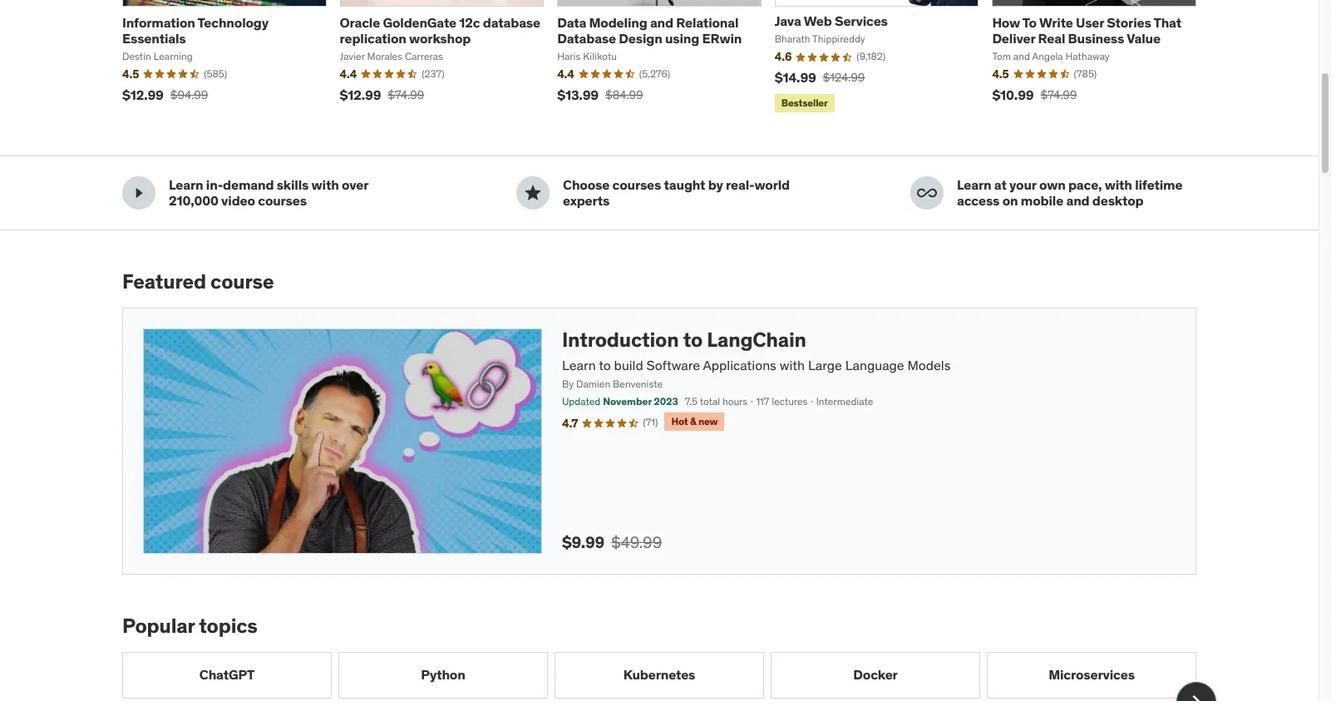 Task type: locate. For each thing, give the bounding box(es) containing it.
november
[[603, 395, 652, 408]]

2 medium image from the left
[[523, 183, 543, 203]]

0 vertical spatial and
[[650, 14, 674, 31]]

hours
[[723, 395, 748, 408]]

1 horizontal spatial learn
[[562, 357, 596, 373]]

world
[[755, 176, 790, 193]]

1 vertical spatial and
[[1067, 192, 1090, 209]]

2 horizontal spatial medium image
[[918, 183, 938, 203]]

0 horizontal spatial with
[[312, 176, 339, 193]]

experts
[[563, 192, 610, 209]]

lifetime
[[1136, 176, 1183, 193]]

2 horizontal spatial with
[[1105, 176, 1133, 193]]

0 vertical spatial to
[[684, 327, 703, 353]]

with inside learn at your own pace, with lifetime access on mobile and desktop
[[1105, 176, 1133, 193]]

database
[[483, 14, 541, 31]]

choose
[[563, 176, 610, 193]]

1 horizontal spatial medium image
[[523, 183, 543, 203]]

0 horizontal spatial and
[[650, 14, 674, 31]]

java
[[775, 13, 802, 29]]

business
[[1069, 30, 1125, 47]]

3 medium image from the left
[[918, 183, 938, 203]]

at
[[995, 176, 1007, 193]]

courses left taught
[[613, 176, 662, 193]]

and right modeling
[[650, 14, 674, 31]]

medium image left experts
[[523, 183, 543, 203]]

medium image left 210,000
[[129, 183, 149, 203]]

with right pace,
[[1105, 176, 1133, 193]]

goldengate
[[383, 14, 457, 31]]

carousel element
[[122, 652, 1217, 701]]

how to write user stories that deliver real business value
[[993, 14, 1182, 47]]

learn inside learn at your own pace, with lifetime access on mobile and desktop
[[958, 176, 992, 193]]

kubernetes link
[[555, 652, 765, 699]]

own
[[1040, 176, 1066, 193]]

services
[[835, 13, 888, 29]]

benveniste
[[613, 378, 663, 390]]

oracle goldengate 12c database replication workshop
[[340, 14, 541, 47]]

1 horizontal spatial to
[[684, 327, 703, 353]]

to up damien
[[599, 357, 611, 373]]

2 horizontal spatial learn
[[958, 176, 992, 193]]

language
[[846, 357, 905, 373]]

0 horizontal spatial medium image
[[129, 183, 149, 203]]

featured course
[[122, 269, 274, 295]]

popular
[[122, 613, 195, 639]]

microservices
[[1049, 667, 1135, 683]]

learn at your own pace, with lifetime access on mobile and desktop
[[958, 176, 1183, 209]]

with left over
[[312, 176, 339, 193]]

by
[[562, 378, 574, 390]]

210,000
[[169, 192, 219, 209]]

docker
[[854, 667, 898, 683]]

$9.99 $49.99
[[562, 532, 662, 552]]

1 vertical spatial to
[[599, 357, 611, 373]]

information
[[122, 14, 195, 31]]

courses right video
[[258, 192, 307, 209]]

(71)
[[643, 416, 658, 428]]

learn inside the learn in-demand skills with over 210,000 video courses
[[169, 176, 203, 193]]

to
[[684, 327, 703, 353], [599, 357, 611, 373]]

models
[[908, 357, 951, 373]]

courses
[[613, 176, 662, 193], [258, 192, 307, 209]]

python
[[421, 667, 466, 683]]

learn left at
[[958, 176, 992, 193]]

to
[[1023, 14, 1037, 31]]

and right own
[[1067, 192, 1090, 209]]

stories
[[1108, 14, 1152, 31]]

intermediate
[[817, 395, 874, 408]]

&
[[690, 415, 697, 428]]

$49.99
[[611, 532, 662, 552]]

access
[[958, 192, 1000, 209]]

learn up by
[[562, 357, 596, 373]]

medium image left access
[[918, 183, 938, 203]]

information technology essentials
[[122, 14, 269, 47]]

python link
[[339, 652, 548, 699]]

demand
[[223, 176, 274, 193]]

1 horizontal spatial and
[[1067, 192, 1090, 209]]

and
[[650, 14, 674, 31], [1067, 192, 1090, 209]]

erwin
[[703, 30, 742, 47]]

chatgpt
[[199, 667, 255, 683]]

your
[[1010, 176, 1037, 193]]

new
[[699, 415, 718, 428]]

write
[[1040, 14, 1074, 31]]

with inside introduction to langchain learn to build software applications with large language models by damien benveniste
[[780, 357, 805, 373]]

learn
[[169, 176, 203, 193], [958, 176, 992, 193], [562, 357, 596, 373]]

on
[[1003, 192, 1019, 209]]

mobile
[[1021, 192, 1064, 209]]

courses inside choose courses taught by real-world experts
[[613, 176, 662, 193]]

1 medium image from the left
[[129, 183, 149, 203]]

to up software at the bottom of the page
[[684, 327, 703, 353]]

medium image
[[129, 183, 149, 203], [523, 183, 543, 203], [918, 183, 938, 203]]

learn left in-
[[169, 176, 203, 193]]

0 horizontal spatial courses
[[258, 192, 307, 209]]

with left "large"
[[780, 357, 805, 373]]

medium image for learn in-demand skills with over 210,000 video courses
[[129, 183, 149, 203]]

1 horizontal spatial with
[[780, 357, 805, 373]]

1 horizontal spatial courses
[[613, 176, 662, 193]]

medium image for learn at your own pace, with lifetime access on mobile and desktop
[[918, 183, 938, 203]]

0 horizontal spatial learn
[[169, 176, 203, 193]]



Task type: vqa. For each thing, say whether or not it's contained in the screenshot.
TAUGHT
yes



Task type: describe. For each thing, give the bounding box(es) containing it.
popular topics
[[122, 613, 258, 639]]

applications
[[703, 357, 777, 373]]

chatgpt link
[[122, 652, 332, 699]]

design
[[619, 30, 663, 47]]

choose courses taught by real-world experts
[[563, 176, 790, 209]]

relational
[[677, 14, 739, 31]]

introduction to langchain learn to build software applications with large language models by damien benveniste
[[562, 327, 951, 390]]

web
[[804, 13, 832, 29]]

topics
[[199, 613, 258, 639]]

course
[[211, 269, 274, 295]]

and inside data modeling and relational database design using erwin
[[650, 14, 674, 31]]

featured
[[122, 269, 206, 295]]

real
[[1039, 30, 1066, 47]]

learn in-demand skills with over 210,000 video courses
[[169, 176, 368, 209]]

hot
[[672, 415, 688, 428]]

introduction
[[562, 327, 679, 353]]

learn inside introduction to langchain learn to build software applications with large language models by damien benveniste
[[562, 357, 596, 373]]

large
[[809, 357, 843, 373]]

that
[[1154, 14, 1182, 31]]

value
[[1127, 30, 1161, 47]]

in-
[[206, 176, 223, 193]]

$9.99
[[562, 532, 605, 552]]

learn for learn in-demand skills with over 210,000 video courses
[[169, 176, 203, 193]]

oracle
[[340, 14, 380, 31]]

kubernetes
[[624, 667, 696, 683]]

microservices link
[[987, 652, 1197, 699]]

7.5 total hours
[[685, 395, 748, 408]]

data
[[558, 14, 587, 31]]

4.7
[[562, 416, 578, 431]]

how
[[993, 14, 1021, 31]]

skills
[[277, 176, 309, 193]]

data modeling and relational database design using erwin link
[[558, 14, 742, 47]]

hot & new
[[672, 415, 718, 428]]

117 lectures
[[757, 395, 808, 408]]

learn for learn at your own pace, with lifetime access on mobile and desktop
[[958, 176, 992, 193]]

replication
[[340, 30, 407, 47]]

medium image for choose courses taught by real-world experts
[[523, 183, 543, 203]]

langchain
[[707, 327, 807, 353]]

technology
[[198, 14, 269, 31]]

updated november 2023
[[562, 395, 679, 408]]

oracle goldengate 12c database replication workshop link
[[340, 14, 541, 47]]

by
[[709, 176, 724, 193]]

and inside learn at your own pace, with lifetime access on mobile and desktop
[[1067, 192, 1090, 209]]

0 horizontal spatial to
[[599, 357, 611, 373]]

lectures
[[772, 395, 808, 408]]

java web services
[[775, 13, 888, 29]]

data modeling and relational database design using erwin
[[558, 14, 742, 47]]

software
[[647, 357, 701, 373]]

desktop
[[1093, 192, 1144, 209]]

using
[[666, 30, 700, 47]]

12c
[[460, 14, 480, 31]]

over
[[342, 176, 368, 193]]

user
[[1077, 14, 1105, 31]]

database
[[558, 30, 616, 47]]

pace,
[[1069, 176, 1103, 193]]

2023
[[654, 395, 679, 408]]

taught
[[664, 176, 706, 193]]

modeling
[[589, 14, 648, 31]]

next image
[[1184, 689, 1210, 701]]

total
[[700, 395, 720, 408]]

damien
[[576, 378, 611, 390]]

java web services link
[[775, 13, 888, 29]]

video
[[221, 192, 255, 209]]

real-
[[726, 176, 755, 193]]

with inside the learn in-demand skills with over 210,000 video courses
[[312, 176, 339, 193]]

workshop
[[409, 30, 471, 47]]

docker link
[[771, 652, 981, 699]]

courses inside the learn in-demand skills with over 210,000 video courses
[[258, 192, 307, 209]]

117
[[757, 395, 770, 408]]

information technology essentials link
[[122, 14, 269, 47]]

deliver
[[993, 30, 1036, 47]]

essentials
[[122, 30, 186, 47]]

how to write user stories that deliver real business value link
[[993, 14, 1182, 47]]

updated
[[562, 395, 601, 408]]

build
[[614, 357, 644, 373]]

7.5
[[685, 395, 698, 408]]



